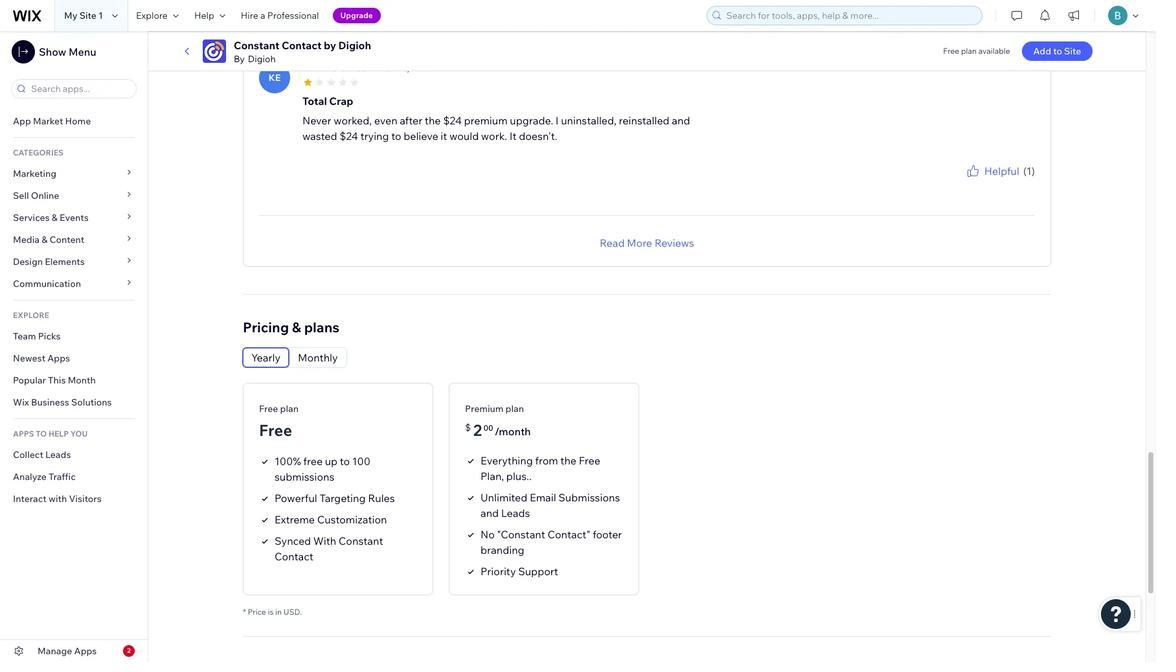 Task type: locate. For each thing, give the bounding box(es) containing it.
marketing
[[13, 168, 56, 179]]

1 vertical spatial contact
[[275, 550, 314, 563]]

apps to help you
[[13, 429, 88, 439]]

to down even
[[392, 129, 401, 142]]

& left plans
[[292, 319, 301, 335]]

with
[[49, 493, 67, 505]]

total
[[303, 94, 327, 107]]

solutions
[[71, 397, 112, 408]]

site left 1 on the left of page
[[79, 10, 96, 21]]

powerful
[[275, 492, 317, 505]]

it
[[510, 129, 517, 142]]

site right the add
[[1065, 45, 1082, 57]]

email
[[530, 491, 556, 504]]

1 horizontal spatial site
[[1065, 45, 1082, 57]]

0 vertical spatial digioh
[[339, 39, 371, 52]]

site
[[79, 10, 96, 21], [1065, 45, 1082, 57]]

0 horizontal spatial to
[[340, 455, 350, 468]]

free down yearly button
[[259, 403, 278, 414]]

to right the add
[[1054, 45, 1063, 57]]

& left events
[[52, 212, 58, 224]]

the inside total crap never worked, even after the $24 premium upgrade. i uninstalled, reinstalled and wasted $24 trying to believe it would work. it doesn't.
[[425, 114, 441, 127]]

0 horizontal spatial &
[[42, 234, 48, 246]]

1 horizontal spatial apps
[[74, 645, 97, 657]]

contact left "by"
[[282, 39, 322, 52]]

2 vertical spatial to
[[340, 455, 350, 468]]

branding
[[481, 543, 525, 556]]

1 vertical spatial apps
[[74, 645, 97, 657]]

media & content
[[13, 234, 84, 246]]

2 right $
[[474, 420, 482, 440]]

my
[[64, 10, 77, 21]]

the
[[425, 114, 441, 127], [561, 454, 577, 467]]

ke
[[269, 72, 281, 83]]

apps right manage
[[74, 645, 97, 657]]

1 vertical spatial 2
[[127, 647, 131, 655]]

collect
[[13, 449, 43, 461]]

reviews
[[655, 236, 695, 249]]

2023
[[412, 62, 433, 74]]

0 vertical spatial site
[[79, 10, 96, 21]]

$24 down worked,
[[340, 129, 358, 142]]

1 vertical spatial constant
[[339, 534, 383, 547]]

monthly
[[298, 351, 338, 364]]

worked,
[[334, 114, 372, 127]]

1 horizontal spatial the
[[561, 454, 577, 467]]

to right up
[[340, 455, 350, 468]]

2
[[474, 420, 482, 440], [127, 647, 131, 655]]

and inside total crap never worked, even after the $24 premium upgrade. i uninstalled, reinstalled and wasted $24 trying to believe it would work. it doesn't.
[[672, 114, 690, 127]]

& right media
[[42, 234, 48, 246]]

1 vertical spatial leads
[[501, 507, 530, 519]]

hire a professional
[[241, 10, 319, 21]]

0 vertical spatial leads
[[45, 449, 71, 461]]

1 vertical spatial &
[[42, 234, 48, 246]]

analyze traffic link
[[0, 466, 148, 488]]

Search for tools, apps, help & more... field
[[723, 6, 978, 25]]

0 horizontal spatial 2
[[127, 647, 131, 655]]

1 horizontal spatial plan
[[506, 403, 524, 414]]

wasted
[[303, 129, 337, 142]]

month
[[68, 375, 96, 386]]

and down unlimited
[[481, 507, 499, 519]]

by
[[234, 53, 245, 65]]

never
[[303, 114, 332, 127]]

00
[[484, 423, 494, 433]]

digioh right "by"
[[339, 39, 371, 52]]

2 right manage apps
[[127, 647, 131, 655]]

0 horizontal spatial $24
[[340, 129, 358, 142]]

team picks link
[[0, 325, 148, 347]]

0 vertical spatial 2
[[474, 420, 482, 440]]

analyze
[[13, 471, 47, 483]]

0 horizontal spatial plan
[[280, 403, 299, 414]]

& for plans
[[292, 319, 301, 335]]

plan up /month
[[506, 403, 524, 414]]

this
[[48, 375, 66, 386]]

1 horizontal spatial $24
[[443, 114, 462, 127]]

submissions
[[559, 491, 620, 504]]

constant down customization
[[339, 534, 383, 547]]

1 vertical spatial site
[[1065, 45, 1082, 57]]

1 vertical spatial the
[[561, 454, 577, 467]]

2 horizontal spatial &
[[292, 319, 301, 335]]

free plan available
[[944, 46, 1011, 56]]

free left available
[[944, 46, 960, 56]]

0 horizontal spatial leads
[[45, 449, 71, 461]]

1 horizontal spatial to
[[392, 129, 401, 142]]

feedback
[[1002, 179, 1036, 188]]

monthly button
[[290, 348, 346, 367]]

leads down unlimited
[[501, 507, 530, 519]]

1 horizontal spatial constant
[[339, 534, 383, 547]]

apps for newest apps
[[47, 353, 70, 364]]

0 vertical spatial &
[[52, 212, 58, 224]]

1 horizontal spatial &
[[52, 212, 58, 224]]

the right "from"
[[561, 454, 577, 467]]

$24 up it
[[443, 114, 462, 127]]

market
[[33, 115, 63, 127]]

$
[[465, 422, 471, 433]]

20,
[[397, 62, 410, 74]]

0 vertical spatial and
[[672, 114, 690, 127]]

1 vertical spatial and
[[481, 507, 499, 519]]

2 horizontal spatial plan
[[962, 46, 977, 56]]

popular
[[13, 375, 46, 386]]

0 horizontal spatial the
[[425, 114, 441, 127]]

1 horizontal spatial and
[[672, 114, 690, 127]]

interact with visitors
[[13, 493, 102, 505]]

more
[[627, 236, 653, 249]]

0 horizontal spatial and
[[481, 507, 499, 519]]

thank
[[933, 179, 955, 188]]

contact down synced on the left of page
[[275, 550, 314, 563]]

contact inside the constant contact by digioh by digioh
[[282, 39, 322, 52]]

1 vertical spatial digioh
[[248, 53, 276, 65]]

& for events
[[52, 212, 58, 224]]

and inside unlimited email submissions and leads
[[481, 507, 499, 519]]

apps
[[13, 429, 34, 439]]

0 vertical spatial to
[[1054, 45, 1063, 57]]

price
[[248, 607, 266, 617]]

the inside the everything from the free plan, plus..
[[561, 454, 577, 467]]

priority
[[481, 565, 516, 578]]

a
[[260, 10, 265, 21]]

0 vertical spatial constant
[[234, 39, 280, 52]]

0 horizontal spatial constant
[[234, 39, 280, 52]]

app market home link
[[0, 110, 148, 132]]

0 vertical spatial contact
[[282, 39, 322, 52]]

plus..
[[507, 470, 532, 483]]

everything
[[481, 454, 533, 467]]

digioh up the ke
[[248, 53, 276, 65]]

powerful targeting rules
[[275, 492, 395, 505]]

premium plan
[[465, 403, 524, 414]]

0 vertical spatial the
[[425, 114, 441, 127]]

interact
[[13, 493, 47, 505]]

plan,
[[481, 470, 504, 483]]

after
[[400, 114, 423, 127]]

unlimited email submissions and leads
[[481, 491, 620, 519]]

add
[[1034, 45, 1052, 57]]

0 vertical spatial apps
[[47, 353, 70, 364]]

the up it
[[425, 114, 441, 127]]

1 vertical spatial $24
[[340, 129, 358, 142]]

leads down help at the left bottom of the page
[[45, 449, 71, 461]]

plan left available
[[962, 46, 977, 56]]

upgrade.
[[510, 114, 554, 127]]

constant inside the constant contact by digioh by digioh
[[234, 39, 280, 52]]

2 horizontal spatial to
[[1054, 45, 1063, 57]]

apps inside "link"
[[47, 353, 70, 364]]

constant contact by digioh logo image
[[203, 40, 226, 63]]

1 horizontal spatial 2
[[474, 420, 482, 440]]

2 vertical spatial &
[[292, 319, 301, 335]]

upgrade
[[341, 10, 373, 20]]

free up submissions
[[579, 454, 601, 467]]

constant contact by digioh by digioh
[[234, 39, 371, 65]]

visitors
[[69, 493, 102, 505]]

/
[[372, 62, 376, 74]]

0 horizontal spatial apps
[[47, 353, 70, 364]]

free down free plan at the bottom of the page
[[259, 420, 292, 440]]

1 horizontal spatial digioh
[[339, 39, 371, 52]]

uninstalled,
[[561, 114, 617, 127]]

and right reinstalled
[[672, 114, 690, 127]]

analyze traffic
[[13, 471, 76, 483]]

apps
[[47, 353, 70, 364], [74, 645, 97, 657]]

work.
[[481, 129, 508, 142]]

no "constant contact" footer branding
[[481, 528, 622, 556]]

home
[[65, 115, 91, 127]]

constant
[[234, 39, 280, 52], [339, 534, 383, 547]]

& inside 'link'
[[42, 234, 48, 246]]

&
[[52, 212, 58, 224], [42, 234, 48, 246], [292, 319, 301, 335]]

newest apps link
[[0, 347, 148, 369]]

upgrade button
[[333, 8, 381, 23]]

free inside the everything from the free plan, plus..
[[579, 454, 601, 467]]

1 vertical spatial to
[[392, 129, 401, 142]]

popular this month
[[13, 375, 96, 386]]

constant up by
[[234, 39, 280, 52]]

leads inside unlimited email submissions and leads
[[501, 507, 530, 519]]

submissions
[[275, 470, 335, 483]]

plan up 100%
[[280, 403, 299, 414]]

services & events
[[13, 212, 89, 224]]

1 horizontal spatial leads
[[501, 507, 530, 519]]

apps up this
[[47, 353, 70, 364]]



Task type: vqa. For each thing, say whether or not it's contained in the screenshot.
alert
no



Task type: describe. For each thing, give the bounding box(es) containing it.
helpful button
[[966, 163, 1020, 179]]

$ 2 00 /month
[[465, 420, 531, 440]]

would
[[450, 129, 479, 142]]

events
[[60, 212, 89, 224]]

is
[[268, 607, 274, 617]]

it
[[441, 129, 447, 142]]

wix business solutions
[[13, 397, 112, 408]]

hire
[[241, 10, 258, 21]]

free for free
[[259, 420, 292, 440]]

contact"
[[548, 528, 591, 541]]

sell online link
[[0, 185, 148, 207]]

(1)
[[1024, 164, 1036, 177]]

apps for manage apps
[[74, 645, 97, 657]]

sell
[[13, 190, 29, 202]]

picks
[[38, 330, 61, 342]]

marketing link
[[0, 163, 148, 185]]

to inside 100% free up to 100 submissions
[[340, 455, 350, 468]]

free
[[303, 455, 323, 468]]

up
[[325, 455, 338, 468]]

leads inside sidebar element
[[45, 449, 71, 461]]

free for free plan
[[259, 403, 278, 414]]

total crap never worked, even after the $24 premium upgrade. i uninstalled, reinstalled and wasted $24 trying to believe it would work. it doesn't.
[[303, 94, 690, 142]]

plans
[[304, 319, 340, 335]]

media & content link
[[0, 229, 148, 251]]

you
[[957, 179, 970, 188]]

your
[[984, 179, 1000, 188]]

hire a professional link
[[233, 0, 327, 31]]

doesn't.
[[519, 129, 558, 142]]

to inside button
[[1054, 45, 1063, 57]]

available
[[979, 46, 1011, 56]]

read more reviews
[[600, 236, 695, 249]]

"constant
[[497, 528, 546, 541]]

wix business solutions link
[[0, 391, 148, 413]]

Search apps... field
[[27, 80, 132, 98]]

professional
[[267, 10, 319, 21]]

show menu button
[[12, 40, 96, 64]]

0 horizontal spatial site
[[79, 10, 96, 21]]

menu
[[69, 45, 96, 58]]

elements
[[45, 256, 85, 268]]

manage apps
[[38, 645, 97, 657]]

free plan
[[259, 403, 299, 414]]

to inside total crap never worked, even after the $24 premium upgrade. i uninstalled, reinstalled and wasted $24 trying to believe it would work. it doesn't.
[[392, 129, 401, 142]]

plan for 100% free up to 100 submissions
[[280, 403, 299, 414]]

footer
[[593, 528, 622, 541]]

for
[[972, 179, 982, 188]]

with
[[313, 534, 336, 547]]

services
[[13, 212, 50, 224]]

read
[[600, 236, 625, 249]]

usd.
[[284, 607, 302, 617]]

thank you for your feedback
[[933, 179, 1036, 188]]

kerrvillefolkfest
[[302, 62, 370, 74]]

to
[[36, 429, 47, 439]]

crap
[[329, 94, 353, 107]]

mar
[[378, 62, 395, 74]]

0 horizontal spatial digioh
[[248, 53, 276, 65]]

plan for everything from the free plan, plus..
[[506, 403, 524, 414]]

sidebar element
[[0, 31, 148, 662]]

show menu
[[39, 45, 96, 58]]

kerrvillefolkfest / mar 20, 2023
[[302, 62, 433, 74]]

1
[[99, 10, 103, 21]]

rules
[[368, 492, 395, 505]]

2 inside sidebar element
[[127, 647, 131, 655]]

even
[[374, 114, 398, 127]]

site inside add to site button
[[1065, 45, 1082, 57]]

extreme customization
[[275, 513, 387, 526]]

in
[[275, 607, 282, 617]]

app market home
[[13, 115, 91, 127]]

show
[[39, 45, 66, 58]]

contact inside synced with constant contact
[[275, 550, 314, 563]]

0 vertical spatial $24
[[443, 114, 462, 127]]

content
[[50, 234, 84, 246]]

extreme
[[275, 513, 315, 526]]

explore
[[136, 10, 168, 21]]

free for free plan available
[[944, 46, 960, 56]]

constant inside synced with constant contact
[[339, 534, 383, 547]]

100
[[352, 455, 371, 468]]

interact with visitors link
[[0, 488, 148, 510]]

from
[[535, 454, 558, 467]]

synced with constant contact
[[275, 534, 383, 563]]

* price is in usd.
[[243, 607, 302, 617]]

everything from the free plan, plus..
[[481, 454, 601, 483]]

add to site
[[1034, 45, 1082, 57]]

synced
[[275, 534, 311, 547]]

explore
[[13, 310, 49, 320]]

my site 1
[[64, 10, 103, 21]]

newest apps
[[13, 353, 70, 364]]

*
[[243, 607, 246, 617]]

pricing & plans
[[243, 319, 340, 335]]

& for content
[[42, 234, 48, 246]]

trying
[[361, 129, 389, 142]]

believe
[[404, 129, 439, 142]]

business
[[31, 397, 69, 408]]



